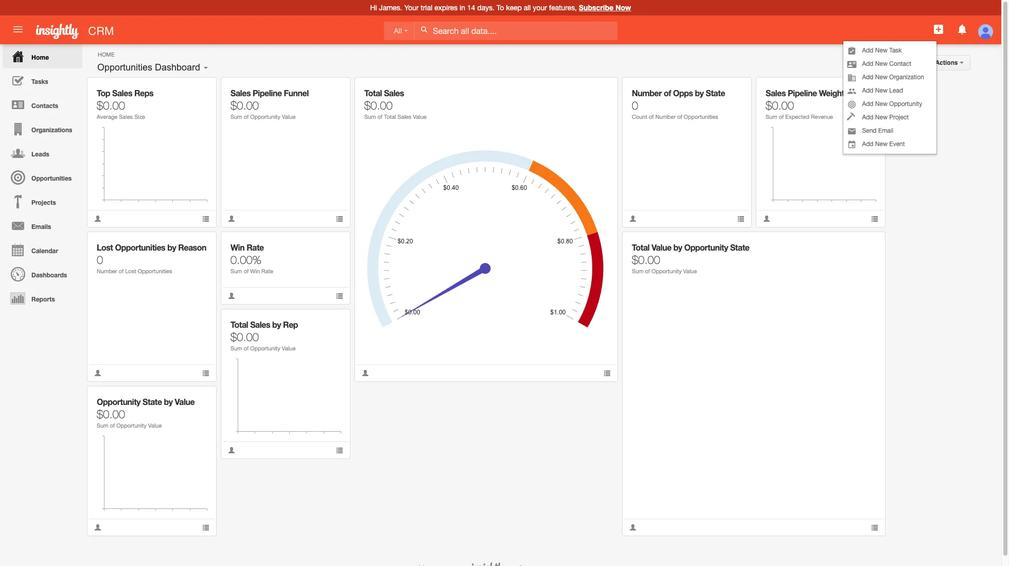 Task type: vqa. For each thing, say whether or not it's contained in the screenshot.
list icon associated with Sales Pipeline Weighted
yes



Task type: locate. For each thing, give the bounding box(es) containing it.
new for opportunity
[[875, 101, 888, 108]]

sum inside total value by opportunity state $0.00 sum of opportunity value
[[632, 268, 644, 274]]

$0.00
[[97, 99, 125, 112], [231, 99, 259, 112], [364, 99, 393, 112], [766, 99, 794, 112], [632, 253, 660, 267], [231, 330, 259, 344], [97, 408, 125, 421]]

navigation
[[0, 44, 82, 310]]

list image
[[202, 215, 209, 222], [336, 215, 343, 222], [604, 369, 611, 377], [336, 447, 343, 454]]

list image for funnel
[[336, 215, 343, 222]]

1 pipeline from the left
[[253, 88, 282, 98]]

pipeline inside sales pipeline funnel $0.00 sum of opportunity value
[[253, 88, 282, 98]]

count
[[632, 114, 647, 120]]

0 vertical spatial state
[[706, 88, 725, 98]]

state for 0
[[706, 88, 725, 98]]

$0.00 down total sales link
[[364, 99, 393, 112]]

of
[[664, 88, 671, 98], [244, 114, 249, 120], [378, 114, 382, 120], [649, 114, 654, 120], [677, 114, 682, 120], [779, 114, 784, 120], [119, 268, 124, 274], [244, 268, 249, 274], [645, 268, 650, 274], [244, 345, 249, 351], [110, 422, 115, 429]]

$0.00 inside total sales $0.00 sum of total sales value
[[364, 99, 393, 112]]

total
[[364, 88, 382, 98], [384, 114, 396, 120], [632, 242, 650, 252], [231, 320, 248, 329]]

value inside sales pipeline funnel $0.00 sum of opportunity value
[[282, 114, 296, 120]]

add new opportunity
[[862, 101, 922, 108]]

0 horizontal spatial 0
[[97, 253, 103, 267]]

opportunities inside number of opps by state 0 count of number of opportunities
[[684, 114, 718, 120]]

1 new from the top
[[875, 47, 888, 54]]

$0.00 inside sales pipeline weighted $0.00 sum of expected revenue
[[766, 99, 794, 112]]

lost opportunities by reason link
[[97, 242, 206, 252]]

2 horizontal spatial state
[[730, 242, 749, 252]]

1 horizontal spatial state
[[706, 88, 725, 98]]

contact
[[889, 60, 911, 68]]

by for total value by opportunity state
[[673, 242, 682, 252]]

$0.00 up 'average'
[[97, 99, 125, 112]]

add up add new contact on the right top of the page
[[862, 47, 873, 54]]

1 vertical spatial number
[[655, 114, 676, 120]]

value
[[282, 114, 296, 120], [413, 114, 427, 120], [652, 242, 671, 252], [683, 268, 697, 274], [282, 345, 296, 351], [175, 397, 195, 407], [148, 422, 162, 429]]

0 vertical spatial 0
[[632, 99, 638, 112]]

pipeline
[[253, 88, 282, 98], [788, 88, 817, 98]]

send
[[862, 127, 877, 135]]

2 new from the top
[[875, 60, 888, 68]]

event
[[889, 141, 905, 148]]

add up the add new opportunity link
[[862, 87, 873, 94]]

new down the add new lead
[[875, 101, 888, 108]]

sum inside opportunity state by value $0.00 sum of opportunity value
[[97, 422, 108, 429]]

sales inside sales pipeline weighted $0.00 sum of expected revenue
[[766, 88, 786, 98]]

calendar
[[31, 247, 58, 255]]

7 add from the top
[[862, 141, 873, 148]]

of inside lost opportunities by reason 0 number of lost opportunities
[[119, 268, 124, 274]]

of left "opps"
[[664, 88, 671, 98]]

reports link
[[3, 286, 82, 310]]

of down total value by opportunity state link
[[645, 268, 650, 274]]

state inside number of opps by state 0 count of number of opportunities
[[706, 88, 725, 98]]

opportunities
[[97, 62, 152, 73], [684, 114, 718, 120], [31, 174, 72, 182], [115, 242, 165, 252], [138, 268, 172, 274]]

pipeline for funnel
[[253, 88, 282, 98]]

sum inside the win rate 0.00% sum of win rate
[[231, 268, 242, 274]]

6 new from the top
[[875, 114, 888, 121]]

0 vertical spatial win
[[231, 242, 245, 252]]

size
[[134, 114, 145, 120]]

win up 0.00%
[[231, 242, 245, 252]]

of inside opportunity state by value $0.00 sum of opportunity value
[[110, 422, 115, 429]]

leads link
[[3, 141, 82, 165]]

0 inside lost opportunities by reason 0 number of lost opportunities
[[97, 253, 103, 267]]

opportunity state by value link
[[97, 397, 195, 407]]

wrench image
[[329, 85, 336, 92], [730, 85, 737, 92], [195, 239, 202, 246], [329, 239, 336, 246], [329, 316, 336, 324]]

add new lead link
[[844, 84, 937, 97]]

win rate 0.00% sum of win rate
[[231, 242, 273, 274]]

home up tasks link
[[31, 54, 49, 61]]

organizations
[[31, 126, 72, 134]]

2 vertical spatial number
[[97, 268, 117, 274]]

new for task
[[875, 47, 888, 54]]

of inside sales pipeline weighted $0.00 sum of expected revenue
[[779, 114, 784, 120]]

project
[[889, 114, 909, 121]]

7 new from the top
[[875, 141, 888, 148]]

number down lost opportunities by reason 'link'
[[97, 268, 117, 274]]

sales pipeline weighted link
[[766, 88, 854, 98]]

opportunities inside navigation
[[31, 174, 72, 182]]

$0.00 inside top sales reps $0.00 average sales size
[[97, 99, 125, 112]]

1 horizontal spatial pipeline
[[788, 88, 817, 98]]

user image for 0
[[629, 215, 637, 222]]

new left lead at top
[[875, 87, 888, 94]]

dashboards link
[[3, 262, 82, 286]]

sum inside total sales by rep $0.00 sum of opportunity value
[[231, 345, 242, 351]]

total sales $0.00 sum of total sales value
[[364, 88, 427, 120]]

total for $0.00
[[632, 242, 650, 252]]

1 horizontal spatial 0
[[632, 99, 638, 112]]

add new project link
[[844, 111, 937, 124]]

1 vertical spatial state
[[730, 242, 749, 252]]

3 add from the top
[[862, 74, 873, 81]]

0 horizontal spatial pipeline
[[253, 88, 282, 98]]

6 add from the top
[[862, 114, 873, 121]]

by for lost opportunities by reason
[[167, 242, 176, 252]]

$0.00 down opportunity state by value link
[[97, 408, 125, 421]]

pipeline left the funnel
[[253, 88, 282, 98]]

user image
[[94, 215, 101, 222], [228, 215, 235, 222], [629, 215, 637, 222], [94, 524, 101, 531], [629, 524, 637, 531]]

4 new from the top
[[875, 87, 888, 94]]

projects
[[31, 199, 56, 206]]

add down add new task at right top
[[862, 60, 873, 68]]

of down opportunity state by value link
[[110, 422, 115, 429]]

list image
[[737, 215, 745, 222], [871, 215, 878, 222], [336, 292, 343, 299], [202, 369, 209, 377], [202, 524, 209, 531], [871, 524, 878, 531]]

total value by opportunity state link
[[632, 242, 749, 252]]

state inside opportunity state by value $0.00 sum of opportunity value
[[143, 397, 162, 407]]

by
[[695, 88, 704, 98], [167, 242, 176, 252], [673, 242, 682, 252], [272, 320, 281, 329], [164, 397, 173, 407]]

add for add new project
[[862, 114, 873, 121]]

crm
[[88, 25, 114, 38]]

trial
[[421, 4, 432, 12]]

organization
[[889, 74, 924, 81]]

emails link
[[3, 214, 82, 238]]

by inside total sales by rep $0.00 sum of opportunity value
[[272, 320, 281, 329]]

add for add new task
[[862, 47, 873, 54]]

value inside total sales $0.00 sum of total sales value
[[413, 114, 427, 120]]

of down lost opportunities by reason 'link'
[[119, 268, 124, 274]]

sales
[[112, 88, 132, 98], [231, 88, 251, 98], [384, 88, 404, 98], [766, 88, 786, 98], [119, 114, 133, 120], [398, 114, 411, 120], [250, 320, 270, 329]]

new down send email
[[875, 141, 888, 148]]

top sales reps $0.00 average sales size
[[97, 88, 153, 120]]

2 vertical spatial state
[[143, 397, 162, 407]]

of right count
[[649, 114, 654, 120]]

4 add from the top
[[862, 87, 873, 94]]

new up send email
[[875, 114, 888, 121]]

0 horizontal spatial home
[[31, 54, 49, 61]]

2 add from the top
[[862, 60, 873, 68]]

state inside total value by opportunity state $0.00 sum of opportunity value
[[730, 242, 749, 252]]

1 horizontal spatial win
[[250, 268, 260, 274]]

by inside opportunity state by value $0.00 sum of opportunity value
[[164, 397, 173, 407]]

wrench image
[[195, 85, 202, 92], [596, 85, 603, 92], [864, 239, 871, 246], [195, 394, 202, 401]]

by inside lost opportunities by reason 0 number of lost opportunities
[[167, 242, 176, 252]]

wrench image for opportunity
[[864, 239, 871, 246]]

user image for $0.00
[[763, 215, 770, 222]]

total inside total sales by rep $0.00 sum of opportunity value
[[231, 320, 248, 329]]

expires
[[434, 4, 458, 12]]

contacts link
[[3, 93, 82, 117]]

total inside total value by opportunity state $0.00 sum of opportunity value
[[632, 242, 650, 252]]

total for total
[[364, 88, 382, 98]]

sales pipeline funnel link
[[231, 88, 309, 98]]

opportunity inside total sales by rep $0.00 sum of opportunity value
[[250, 345, 280, 351]]

add up the 'send'
[[862, 114, 873, 121]]

new up the add new lead
[[875, 74, 888, 81]]

add up the add new lead
[[862, 74, 873, 81]]

reason
[[178, 242, 206, 252]]

sum inside sales pipeline funnel $0.00 sum of opportunity value
[[231, 114, 242, 120]]

of down 0.00%
[[244, 268, 249, 274]]

your
[[404, 4, 419, 12]]

number up count
[[632, 88, 662, 98]]

5 add from the top
[[862, 101, 873, 108]]

0 horizontal spatial state
[[143, 397, 162, 407]]

opportunity inside sales pipeline funnel $0.00 sum of opportunity value
[[250, 114, 280, 120]]

$0.00 down total sales by rep link
[[231, 330, 259, 344]]

0 vertical spatial rate
[[247, 242, 264, 252]]

rate down win rate 'link'
[[261, 268, 273, 274]]

notifications image
[[956, 23, 968, 36]]

1 vertical spatial 0
[[97, 253, 103, 267]]

add new task
[[862, 47, 902, 54]]

sales inside total sales by rep $0.00 sum of opportunity value
[[250, 320, 270, 329]]

pipeline up expected
[[788, 88, 817, 98]]

list image for of
[[871, 215, 878, 222]]

of down total sales link
[[378, 114, 382, 120]]

actions button
[[929, 55, 971, 70]]

0 horizontal spatial lost
[[97, 242, 113, 252]]

home down crm
[[98, 51, 115, 58]]

new left task
[[875, 47, 888, 54]]

top
[[97, 88, 110, 98]]

1 vertical spatial win
[[250, 268, 260, 274]]

1 horizontal spatial lost
[[125, 268, 136, 274]]

user image
[[763, 215, 770, 222], [228, 292, 235, 299], [94, 369, 101, 377], [362, 369, 369, 377], [228, 447, 235, 454]]

2 pipeline from the left
[[788, 88, 817, 98]]

rate up 0.00%
[[247, 242, 264, 252]]

of down total sales by rep link
[[244, 345, 249, 351]]

win
[[231, 242, 245, 252], [250, 268, 260, 274]]

add down the add new lead
[[862, 101, 873, 108]]

of left expected
[[779, 114, 784, 120]]

average
[[97, 114, 117, 120]]

add
[[862, 47, 873, 54], [862, 60, 873, 68], [862, 74, 873, 81], [862, 87, 873, 94], [862, 101, 873, 108], [862, 114, 873, 121], [862, 141, 873, 148]]

all link
[[384, 22, 415, 40]]

email
[[878, 127, 893, 135]]

new down add new task at right top
[[875, 60, 888, 68]]

$0.00 down total value by opportunity state link
[[632, 253, 660, 267]]

value inside total sales by rep $0.00 sum of opportunity value
[[282, 345, 296, 351]]

by inside total value by opportunity state $0.00 sum of opportunity value
[[673, 242, 682, 252]]

rate
[[247, 242, 264, 252], [261, 268, 273, 274]]

$0.00 down sales pipeline funnel link
[[231, 99, 259, 112]]

5 new from the top
[[875, 101, 888, 108]]

emails
[[31, 223, 51, 231]]

sum
[[231, 114, 242, 120], [364, 114, 376, 120], [766, 114, 777, 120], [231, 268, 242, 274], [632, 268, 644, 274], [231, 345, 242, 351], [97, 422, 108, 429]]

add new task link
[[844, 44, 937, 57]]

features,
[[549, 4, 577, 12]]

opps
[[673, 88, 693, 98]]

number right count
[[655, 114, 676, 120]]

$0.00 up expected
[[766, 99, 794, 112]]

pipeline inside sales pipeline weighted $0.00 sum of expected revenue
[[788, 88, 817, 98]]

of down sales pipeline funnel link
[[244, 114, 249, 120]]

3 new from the top
[[875, 74, 888, 81]]

user image for $0.00
[[629, 524, 637, 531]]

white image
[[421, 26, 428, 33]]

expected
[[785, 114, 809, 120]]

wrench image for $0.00
[[195, 85, 202, 92]]

add down the 'send'
[[862, 141, 873, 148]]

contacts
[[31, 102, 58, 110]]

win down 0.00%
[[250, 268, 260, 274]]

1 add from the top
[[862, 47, 873, 54]]

reps
[[134, 88, 153, 98]]

tasks
[[31, 78, 48, 85]]

$0.00 inside total value by opportunity state $0.00 sum of opportunity value
[[632, 253, 660, 267]]

now
[[616, 3, 631, 12]]



Task type: describe. For each thing, give the bounding box(es) containing it.
hi james. your trial expires in 14 days. to keep all your features, subscribe now
[[370, 3, 631, 12]]

add new contact link
[[844, 57, 937, 71]]

list image for reps
[[202, 215, 209, 222]]

1 vertical spatial rate
[[261, 268, 273, 274]]

sum inside sales pipeline weighted $0.00 sum of expected revenue
[[766, 114, 777, 120]]

in
[[460, 4, 465, 12]]

new for project
[[875, 114, 888, 121]]

0 inside number of opps by state 0 count of number of opportunities
[[632, 99, 638, 112]]

add for add new contact
[[862, 60, 873, 68]]

by for total sales by rep
[[272, 320, 281, 329]]

add new opportunity link
[[844, 97, 937, 111]]

total sales by rep link
[[231, 320, 298, 329]]

reports
[[31, 295, 55, 303]]

0.00%
[[231, 253, 261, 267]]

lost opportunities by reason 0 number of lost opportunities
[[97, 242, 206, 274]]

total for sum
[[231, 320, 248, 329]]

14
[[467, 4, 475, 12]]

total sales link
[[364, 88, 404, 98]]

$0.00 inside opportunity state by value $0.00 sum of opportunity value
[[97, 408, 125, 421]]

hi
[[370, 4, 377, 12]]

total sales by rep $0.00 sum of opportunity value
[[231, 320, 298, 351]]

0 vertical spatial lost
[[97, 242, 113, 252]]

james.
[[379, 4, 402, 12]]

Search all data.... text field
[[415, 22, 618, 40]]

add new project
[[862, 114, 909, 121]]

1 horizontal spatial home
[[98, 51, 115, 58]]

of inside total value by opportunity state $0.00 sum of opportunity value
[[645, 268, 650, 274]]

of inside total sales $0.00 sum of total sales value
[[378, 114, 382, 120]]

win rate link
[[231, 242, 264, 252]]

user image for of
[[228, 215, 235, 222]]

add new event link
[[844, 138, 937, 151]]

add for add new event
[[862, 141, 873, 148]]

user image for sum
[[94, 524, 101, 531]]

navigation containing home
[[0, 44, 82, 310]]

sales pipeline funnel $0.00 sum of opportunity value
[[231, 88, 309, 120]]

opportunities link
[[3, 165, 82, 189]]

add for add new opportunity
[[862, 101, 873, 108]]

list image for $0.00
[[871, 524, 878, 531]]

send email
[[862, 127, 893, 135]]

home link
[[3, 44, 82, 68]]

1 vertical spatial lost
[[125, 268, 136, 274]]

projects link
[[3, 189, 82, 214]]

rep
[[283, 320, 298, 329]]

total value by opportunity state $0.00 sum of opportunity value
[[632, 242, 749, 274]]

weighted
[[819, 88, 854, 98]]

dashboard
[[155, 62, 200, 73]]

all
[[524, 4, 531, 12]]

list image for number
[[202, 369, 209, 377]]

add for add new organization
[[862, 74, 873, 81]]

list image for $0.00
[[604, 369, 611, 377]]

state for $0.00
[[730, 242, 749, 252]]

user image for reason
[[94, 369, 101, 377]]

top sales reps link
[[97, 88, 153, 98]]

to
[[497, 4, 504, 12]]

$0.00 inside sales pipeline funnel $0.00 sum of opportunity value
[[231, 99, 259, 112]]

number inside lost opportunities by reason 0 number of lost opportunities
[[97, 268, 117, 274]]

all
[[394, 27, 402, 35]]

opportunities inside button
[[97, 62, 152, 73]]

by inside number of opps by state 0 count of number of opportunities
[[695, 88, 704, 98]]

subscribe
[[579, 3, 614, 12]]

user image for rep
[[228, 447, 235, 454]]

sum inside total sales $0.00 sum of total sales value
[[364, 114, 376, 120]]

list image for sum
[[202, 524, 209, 531]]

opportunities dashboard
[[97, 62, 200, 73]]

user image for sum
[[362, 369, 369, 377]]

new for organization
[[875, 74, 888, 81]]

home inside navigation
[[31, 54, 49, 61]]

pipeline for weighted
[[788, 88, 817, 98]]

user image for sales
[[94, 215, 101, 222]]

number of opps by state 0 count of number of opportunities
[[632, 88, 725, 120]]

send email link
[[844, 124, 937, 138]]

add new organization
[[862, 74, 924, 81]]

add new contact
[[862, 60, 911, 68]]

revenue
[[811, 114, 833, 120]]

organizations link
[[3, 117, 82, 141]]

calendar link
[[3, 238, 82, 262]]

new for lead
[[875, 87, 888, 94]]

wrench image for sum
[[596, 85, 603, 92]]

leads
[[31, 150, 49, 158]]

new for contact
[[875, 60, 888, 68]]

of down the number of opps by state link
[[677, 114, 682, 120]]

tasks link
[[3, 68, 82, 93]]

0 horizontal spatial win
[[231, 242, 245, 252]]

list image for 0
[[737, 215, 745, 222]]

$0.00 inside total sales by rep $0.00 sum of opportunity value
[[231, 330, 259, 344]]

keep
[[506, 4, 522, 12]]

dashboards
[[31, 271, 67, 279]]

subscribe now link
[[579, 3, 631, 12]]

add new event
[[862, 141, 905, 148]]

number of opps by state link
[[632, 88, 725, 98]]

actions
[[935, 59, 960, 66]]

funnel
[[284, 88, 309, 98]]

0 vertical spatial number
[[632, 88, 662, 98]]

sales inside sales pipeline funnel $0.00 sum of opportunity value
[[231, 88, 251, 98]]

add new lead
[[862, 87, 903, 94]]

task
[[889, 47, 902, 54]]

by for opportunity state by value
[[164, 397, 173, 407]]

of inside the win rate 0.00% sum of win rate
[[244, 268, 249, 274]]

list image for by
[[336, 447, 343, 454]]

of inside total sales by rep $0.00 sum of opportunity value
[[244, 345, 249, 351]]

lead
[[889, 87, 903, 94]]

new for event
[[875, 141, 888, 148]]

of inside sales pipeline funnel $0.00 sum of opportunity value
[[244, 114, 249, 120]]

sales pipeline weighted $0.00 sum of expected revenue
[[766, 88, 854, 120]]

opportunity state by value $0.00 sum of opportunity value
[[97, 397, 195, 429]]

add for add new lead
[[862, 87, 873, 94]]

days.
[[477, 4, 495, 12]]

your
[[533, 4, 547, 12]]

opportunities dashboard button
[[94, 60, 204, 75]]



